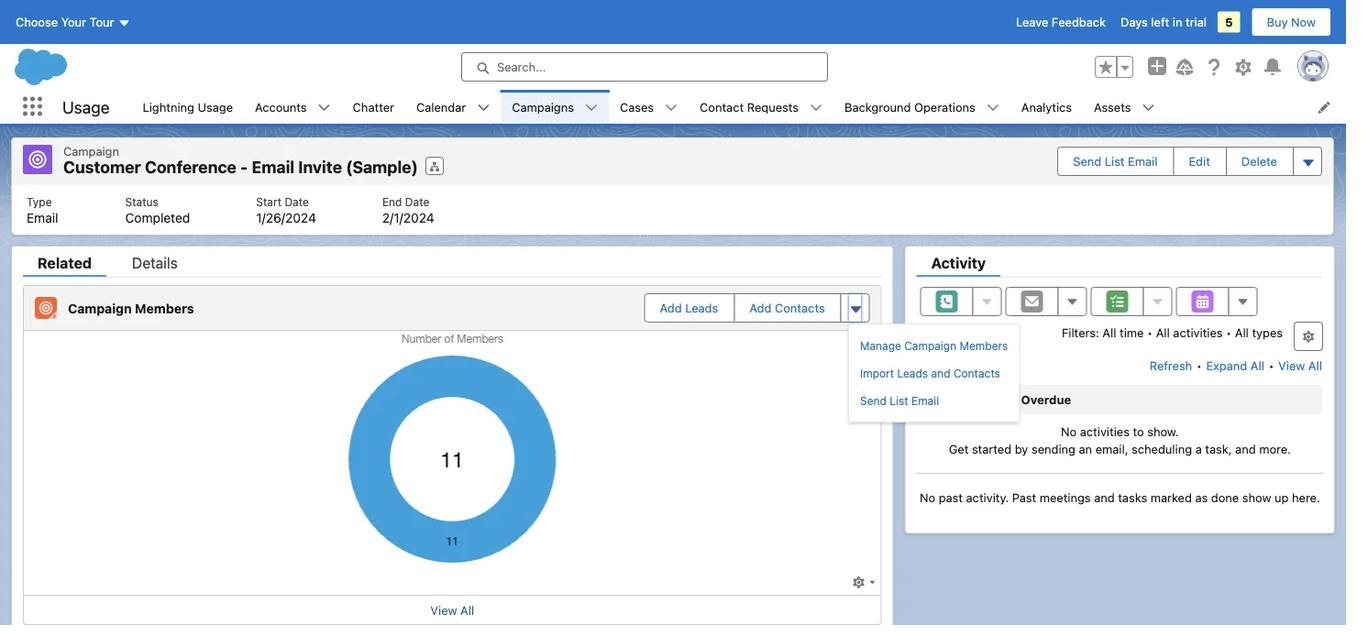 Task type: locate. For each thing, give the bounding box(es) containing it.
text default image for campaigns
[[585, 101, 598, 114]]

0 horizontal spatial view
[[431, 604, 457, 617]]

text default image right requests
[[810, 101, 823, 114]]

related link
[[23, 254, 106, 277]]

1 date from the left
[[285, 196, 309, 209]]

2/1/2024
[[382, 211, 435, 226]]

calendar
[[417, 100, 466, 114]]

list for lightning usage link
[[12, 185, 1334, 235]]

1 horizontal spatial usage
[[198, 100, 233, 114]]

text default image for background operations
[[987, 101, 1000, 114]]

1 vertical spatial and
[[1095, 491, 1115, 505]]

email right list
[[1129, 154, 1158, 168]]

leave feedback
[[1017, 15, 1107, 29]]

started
[[973, 443, 1012, 456]]

date
[[285, 196, 309, 209], [405, 196, 430, 209]]

view all
[[431, 604, 475, 617]]

email inside 'list'
[[27, 211, 58, 226]]

analytics link
[[1011, 90, 1084, 124]]

0 vertical spatial view all link
[[1278, 351, 1324, 381]]

contact
[[700, 100, 744, 114]]

1 text default image from the left
[[318, 101, 331, 114]]

customer
[[63, 157, 141, 177]]

calendar list item
[[406, 90, 501, 124]]

1 horizontal spatial activities
[[1174, 326, 1224, 339]]

here.
[[1293, 491, 1321, 505]]

requests
[[748, 100, 799, 114]]

date up '2/1/2024'
[[405, 196, 430, 209]]

add left contacts
[[750, 301, 772, 315]]

text default image
[[987, 101, 1000, 114], [1143, 101, 1156, 114]]

text default image inside the cases list item
[[665, 101, 678, 114]]

campaigns
[[512, 100, 574, 114]]

campaign
[[63, 144, 119, 158], [68, 301, 132, 316]]

0 vertical spatial and
[[1236, 443, 1257, 456]]

1 horizontal spatial no
[[1062, 425, 1077, 439]]

background operations
[[845, 100, 976, 114]]

list
[[1105, 154, 1125, 168]]

all
[[1103, 326, 1117, 339], [1157, 326, 1171, 339], [1236, 326, 1250, 339], [1251, 359, 1265, 373], [1309, 359, 1323, 373], [461, 604, 475, 617]]

0 vertical spatial list
[[132, 90, 1347, 124]]

• up expand
[[1227, 326, 1232, 339]]

and left tasks
[[1095, 491, 1115, 505]]

• right time
[[1148, 326, 1153, 339]]

refresh
[[1150, 359, 1193, 373]]

tour
[[90, 15, 114, 29]]

text default image inside contact requests 'list item'
[[810, 101, 823, 114]]

and inside the no activities to show. get started by sending an email, scheduling a task, and more.
[[1236, 443, 1257, 456]]

0 vertical spatial campaign
[[63, 144, 119, 158]]

1 vertical spatial no
[[920, 491, 936, 505]]

0 horizontal spatial add
[[660, 301, 682, 315]]

now
[[1292, 15, 1317, 29]]

lightning usage
[[143, 100, 233, 114]]

text default image inside campaigns list item
[[585, 101, 598, 114]]

text default image inside assets list item
[[1143, 101, 1156, 114]]

email down type
[[27, 211, 58, 226]]

0 vertical spatial activities
[[1174, 326, 1224, 339]]

1/26/2024
[[256, 211, 316, 226]]

contact requests link
[[689, 90, 810, 124]]

1 vertical spatial view all link
[[431, 604, 475, 617]]

0 horizontal spatial date
[[285, 196, 309, 209]]

invite
[[298, 157, 342, 177]]

group
[[1096, 56, 1134, 78]]

no for past
[[920, 491, 936, 505]]

end date 2/1/2024
[[382, 196, 435, 226]]

feedback
[[1052, 15, 1107, 29]]

lightning usage link
[[132, 90, 244, 124]]

overdue
[[1022, 393, 1072, 407]]

1 text default image from the left
[[987, 101, 1000, 114]]

no
[[1062, 425, 1077, 439], [920, 491, 936, 505]]

add left leads
[[660, 301, 682, 315]]

&
[[1010, 393, 1019, 407]]

date for 1/26/2024
[[285, 196, 309, 209]]

details link
[[117, 254, 192, 277]]

activities up email,
[[1081, 425, 1130, 439]]

list containing email
[[12, 185, 1334, 235]]

1 horizontal spatial email
[[252, 157, 295, 177]]

chatter link
[[342, 90, 406, 124]]

usage
[[62, 97, 110, 117], [198, 100, 233, 114]]

list for leave feedback link
[[132, 90, 1347, 124]]

text default image inside background operations list item
[[987, 101, 1000, 114]]

1 horizontal spatial view all link
[[1278, 351, 1324, 381]]

add contacts
[[750, 301, 825, 315]]

5 text default image from the left
[[810, 101, 823, 114]]

text default image right accounts
[[318, 101, 331, 114]]

campaign for campaign members
[[68, 301, 132, 316]]

email right -
[[252, 157, 295, 177]]

0 vertical spatial view
[[1279, 359, 1306, 373]]

filters: all time • all activities • all types
[[1062, 326, 1284, 339]]

2 add from the left
[[750, 301, 772, 315]]

1 vertical spatial view
[[431, 604, 457, 617]]

text default image
[[318, 101, 331, 114], [477, 101, 490, 114], [585, 101, 598, 114], [665, 101, 678, 114], [810, 101, 823, 114]]

0 horizontal spatial and
[[1095, 491, 1115, 505]]

show
[[1243, 491, 1272, 505]]

2 text default image from the left
[[1143, 101, 1156, 114]]

view
[[1279, 359, 1306, 373], [431, 604, 457, 617]]

past
[[939, 491, 963, 505]]

date inside start date 1/26/2024
[[285, 196, 309, 209]]

and right task,
[[1236, 443, 1257, 456]]

task,
[[1206, 443, 1233, 456]]

buy now button
[[1252, 7, 1332, 37]]

1 horizontal spatial add
[[750, 301, 772, 315]]

campaign for campaign
[[63, 144, 119, 158]]

date for 2/1/2024
[[405, 196, 430, 209]]

usage inside 'list'
[[198, 100, 233, 114]]

text default image right cases
[[665, 101, 678, 114]]

4 text default image from the left
[[665, 101, 678, 114]]

usage up customer
[[62, 97, 110, 117]]

text default image left cases link
[[585, 101, 598, 114]]

1 horizontal spatial date
[[405, 196, 430, 209]]

assets list item
[[1084, 90, 1167, 124]]

email
[[1129, 154, 1158, 168], [252, 157, 295, 177], [27, 211, 58, 226]]

search...
[[497, 60, 546, 74]]

1 vertical spatial activities
[[1081, 425, 1130, 439]]

3 text default image from the left
[[585, 101, 598, 114]]

1 add from the left
[[660, 301, 682, 315]]

view inside campaign members element
[[431, 604, 457, 617]]

1 vertical spatial list
[[12, 185, 1334, 235]]

and
[[1236, 443, 1257, 456], [1095, 491, 1115, 505]]

activities inside the no activities to show. get started by sending an email, scheduling a task, and more.
[[1081, 425, 1130, 439]]

1 horizontal spatial and
[[1236, 443, 1257, 456]]

no up sending
[[1062, 425, 1077, 439]]

1 horizontal spatial text default image
[[1143, 101, 1156, 114]]

text default image for cases
[[665, 101, 678, 114]]

details
[[132, 254, 178, 272]]

2 text default image from the left
[[477, 101, 490, 114]]

add leads
[[660, 301, 719, 315]]

text default image right calendar
[[477, 101, 490, 114]]

date inside end date 2/1/2024
[[405, 196, 430, 209]]

no left "past"
[[920, 491, 936, 505]]

campaign members link
[[68, 300, 201, 316]]

0 horizontal spatial text default image
[[987, 101, 1000, 114]]

accounts link
[[244, 90, 318, 124]]

0 horizontal spatial email
[[27, 211, 58, 226]]

campaigns link
[[501, 90, 585, 124]]

completed
[[125, 211, 190, 226]]

as
[[1196, 491, 1209, 505]]

list
[[132, 90, 1347, 124], [12, 185, 1334, 235]]

status
[[125, 196, 159, 209]]

marked
[[1151, 491, 1193, 505]]

activities up "refresh" button
[[1174, 326, 1224, 339]]

end
[[382, 196, 402, 209]]

list containing lightning usage
[[132, 90, 1347, 124]]

0 horizontal spatial activities
[[1081, 425, 1130, 439]]

background operations list item
[[834, 90, 1011, 124]]

start
[[256, 196, 282, 209]]

• down types
[[1269, 359, 1275, 373]]

no for activities
[[1062, 425, 1077, 439]]

no inside the no activities to show. get started by sending an email, scheduling a task, and more.
[[1062, 425, 1077, 439]]

text default image right operations
[[987, 101, 1000, 114]]

text default image for accounts
[[318, 101, 331, 114]]

2 date from the left
[[405, 196, 430, 209]]

usage right lightning
[[198, 100, 233, 114]]

contact requests
[[700, 100, 799, 114]]

text default image inside accounts list item
[[318, 101, 331, 114]]

text default image inside calendar list item
[[477, 101, 490, 114]]

customer conference - email invite (sample)
[[63, 157, 418, 177]]

0 horizontal spatial view all link
[[431, 604, 475, 617]]

upcoming & overdue
[[947, 393, 1072, 407]]

1 vertical spatial campaign
[[68, 301, 132, 316]]

analytics
[[1022, 100, 1073, 114]]

upcoming
[[947, 393, 1007, 407]]

email inside button
[[1129, 154, 1158, 168]]

type email
[[27, 196, 58, 226]]

0 vertical spatial no
[[1062, 425, 1077, 439]]

text default image right assets
[[1143, 101, 1156, 114]]

date up 1/26/2024
[[285, 196, 309, 209]]

2 horizontal spatial email
[[1129, 154, 1158, 168]]

0 horizontal spatial no
[[920, 491, 936, 505]]



Task type: vqa. For each thing, say whether or not it's contained in the screenshot.
text default icon for Calendar
yes



Task type: describe. For each thing, give the bounding box(es) containing it.
more.
[[1260, 443, 1292, 456]]

edit
[[1190, 154, 1211, 168]]

delete button
[[1227, 147, 1293, 175]]

cases link
[[609, 90, 665, 124]]

1 horizontal spatial view
[[1279, 359, 1306, 373]]

upcoming & overdue button
[[918, 385, 1323, 415]]

status completed
[[125, 196, 190, 226]]

add leads button
[[645, 295, 733, 322]]

add for add leads
[[660, 301, 682, 315]]

choose
[[16, 15, 58, 29]]

cases list item
[[609, 90, 689, 124]]

campaign members element
[[23, 285, 885, 626]]

show.
[[1148, 425, 1180, 439]]

by
[[1015, 443, 1029, 456]]

types
[[1253, 326, 1284, 339]]

trial
[[1186, 15, 1207, 29]]

text default image for assets
[[1143, 101, 1156, 114]]

no activities to show. get started by sending an email, scheduling a task, and more.
[[949, 425, 1292, 456]]

members
[[135, 301, 194, 316]]

choose your tour
[[16, 15, 114, 29]]

buy
[[1268, 15, 1289, 29]]

leave
[[1017, 15, 1049, 29]]

accounts list item
[[244, 90, 342, 124]]

filters:
[[1062, 326, 1100, 339]]

delete
[[1242, 154, 1278, 168]]

leads
[[686, 301, 719, 315]]

your
[[61, 15, 86, 29]]

chatter
[[353, 100, 394, 114]]

buy now
[[1268, 15, 1317, 29]]

5
[[1226, 15, 1234, 29]]

start date 1/26/2024
[[256, 196, 316, 226]]

campaign members
[[68, 301, 194, 316]]

assets link
[[1084, 90, 1143, 124]]

contacts
[[775, 301, 825, 315]]

refresh • expand all • view all
[[1150, 359, 1323, 373]]

related
[[38, 254, 92, 272]]

expand
[[1207, 359, 1248, 373]]

days
[[1121, 15, 1149, 29]]

send list email button
[[1059, 147, 1173, 175]]

get
[[949, 443, 969, 456]]

lightning
[[143, 100, 194, 114]]

no past activity. past meetings and tasks marked as done show up here.
[[920, 491, 1321, 505]]

-
[[240, 157, 248, 177]]

a
[[1196, 443, 1203, 456]]

time
[[1120, 326, 1145, 339]]

an
[[1079, 443, 1093, 456]]

text default image for calendar
[[477, 101, 490, 114]]

send
[[1074, 154, 1102, 168]]

tasks
[[1119, 491, 1148, 505]]

text default image for contact requests
[[810, 101, 823, 114]]

leave feedback link
[[1017, 15, 1107, 29]]

assets
[[1095, 100, 1132, 114]]

sending
[[1032, 443, 1076, 456]]

up
[[1275, 491, 1289, 505]]

• left expand
[[1197, 359, 1203, 373]]

calendar link
[[406, 90, 477, 124]]

done
[[1212, 491, 1240, 505]]

expand all button
[[1206, 351, 1266, 381]]

0 horizontal spatial usage
[[62, 97, 110, 117]]

campaigns list item
[[501, 90, 609, 124]]

type
[[27, 196, 52, 209]]

in
[[1173, 15, 1183, 29]]

operations
[[915, 100, 976, 114]]

cases
[[620, 100, 654, 114]]

add for add contacts
[[750, 301, 772, 315]]

background operations link
[[834, 90, 987, 124]]

send list email
[[1074, 154, 1158, 168]]

meetings
[[1040, 491, 1091, 505]]

days left in trial
[[1121, 15, 1207, 29]]

activity link
[[917, 254, 1001, 277]]

add contacts button
[[735, 295, 840, 322]]

accounts
[[255, 100, 307, 114]]

email,
[[1096, 443, 1129, 456]]

to
[[1134, 425, 1145, 439]]

contact requests list item
[[689, 90, 834, 124]]

activity.
[[967, 491, 1010, 505]]

edit button
[[1175, 147, 1226, 175]]

activity
[[932, 254, 986, 272]]

background
[[845, 100, 912, 114]]

search... button
[[462, 52, 829, 82]]

all inside campaign members element
[[461, 604, 475, 617]]

(sample)
[[346, 157, 418, 177]]

refresh button
[[1149, 351, 1194, 381]]



